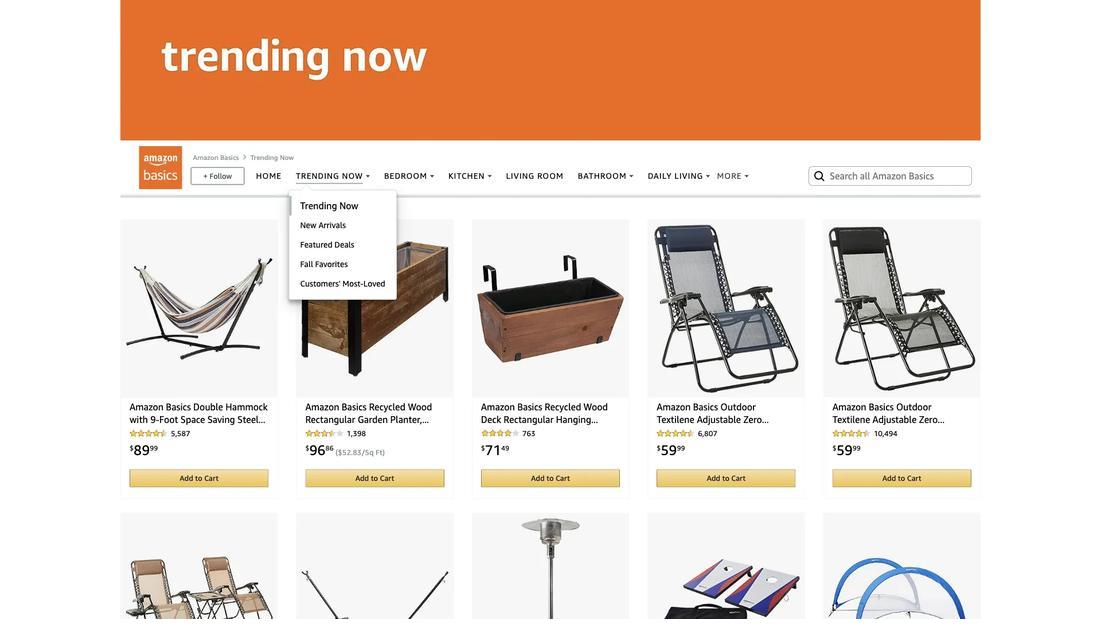 Task type: vqa. For each thing, say whether or not it's contained in the screenshot.


Task type: describe. For each thing, give the bounding box(es) containing it.
99 for 5,587
[[150, 444, 158, 452]]

$ 59 99 for 6,807
[[657, 442, 685, 459]]

amazon basics link
[[193, 153, 239, 161]]

99 for 6,807
[[677, 444, 685, 452]]

763
[[523, 429, 536, 438]]

$ inside $ 96 86
[[305, 444, 309, 452]]

+ follow
[[203, 171, 232, 180]]

86
[[326, 444, 334, 452]]

$ 71 49
[[481, 442, 509, 459]]

$ for 763
[[481, 444, 485, 452]]

+ follow button
[[192, 168, 244, 184]]

amazon basics outdoor textilene adjustable zero gravity folding reclining lounge chair with pillow, 26", black image
[[829, 225, 976, 393]]

follow
[[210, 171, 232, 180]]

6,807
[[698, 429, 718, 438]]

amazon basics heavy-duty hammock stand, includes portable carrying case, 9-foot, black image
[[301, 518, 449, 620]]

ft
[[376, 448, 383, 457]]

59 for 10,494
[[837, 442, 853, 459]]

basics
[[220, 153, 239, 161]]

amazon basics zero gravity chair with side table, set of 2, relaxing, cup holders,arm rest,foldable, alloy steel, beige image
[[126, 518, 273, 620]]

71
[[485, 442, 501, 459]]

now
[[280, 153, 294, 161]]

.
[[351, 448, 353, 457]]

$ for 6,807
[[657, 444, 661, 452]]

$ 89 99
[[130, 442, 158, 459]]

99 for 10,494
[[853, 444, 861, 452]]

sq
[[365, 448, 374, 457]]

1,398
[[347, 429, 366, 438]]

$ for 5,587
[[130, 444, 134, 452]]

89
[[134, 442, 150, 459]]

amazon
[[193, 153, 219, 161]]



Task type: locate. For each thing, give the bounding box(es) containing it.
49
[[501, 444, 509, 452]]

amazon basics logo image
[[139, 146, 182, 189]]

0 horizontal spatial $ 59 99
[[657, 442, 685, 459]]

99 inside $ 89 99
[[150, 444, 158, 452]]

99
[[150, 444, 158, 452], [677, 444, 685, 452], [853, 444, 861, 452]]

amazon basics double hammock with 9-foot space saving steel stand and carrying case, 400 lb capacity, 46.01 x 118 x 39.37 in, multi color, 50.39"l x 9.64"w image
[[126, 225, 273, 393]]

59
[[661, 442, 677, 459], [837, 442, 853, 459]]

2 99 from the left
[[677, 444, 685, 452]]

$ inside $ 71 49
[[481, 444, 485, 452]]

$ 59 99 for 10,494
[[833, 442, 861, 459]]

amazon basics outdoor textilene adjustable zero gravity folding reclining lounge chair with pillow, 26", navy blue image
[[654, 225, 799, 393]]

trending
[[251, 153, 278, 161]]

$ inside $ 89 99
[[130, 444, 134, 452]]

amazon basics pop-up soccer goal net set with carrying case image
[[829, 518, 976, 620]]

83
[[353, 448, 362, 457]]

1 $ 59 99 from the left
[[657, 442, 685, 459]]

amazon basics wooden cornhole outdoor lawn game set, blue,red image
[[653, 518, 800, 620]]

3 99 from the left
[[853, 444, 861, 452]]

$
[[130, 444, 134, 452], [305, 444, 309, 452], [481, 444, 485, 452], [657, 444, 661, 452], [833, 444, 837, 452], [338, 448, 342, 457]]

search image
[[813, 169, 827, 183]]

0 horizontal spatial 59
[[661, 442, 677, 459]]

96
[[309, 442, 326, 459]]

Search all Amazon Basics search field
[[830, 166, 953, 186]]

52
[[342, 448, 351, 457]]

+
[[203, 171, 208, 180]]

$ 96 86
[[305, 442, 334, 459]]

amazon basics recycled wood deck rectangular hanging planter, 2-pack, brown, classic, rustic, 18.9" x 7.87" x 7.5" image
[[477, 225, 624, 393]]

( $ 52 . 83 / sq ft )
[[336, 448, 385, 457]]

$ 59 99
[[657, 442, 685, 459], [833, 442, 861, 459]]

10,494
[[874, 429, 898, 438]]

)
[[383, 448, 385, 457]]

1 horizontal spatial $ 59 99
[[833, 442, 861, 459]]

/
[[362, 448, 365, 457]]

0 horizontal spatial 99
[[150, 444, 158, 452]]

1 horizontal spatial 99
[[677, 444, 685, 452]]

5,587
[[171, 429, 190, 438]]

1 99 from the left
[[150, 444, 158, 452]]

(
[[336, 448, 338, 457]]

amazon basics 46,000 btu outdoor propane patio heater with wheels, commercial & residential, slate gray, 32.1 x 32.1 x 91.3 inches (lxwxh) image
[[522, 518, 580, 620]]

$ for 10,494
[[833, 444, 837, 452]]

trending now
[[251, 153, 294, 161]]

trending now link
[[251, 153, 294, 161]]

amazon basics
[[193, 153, 239, 161]]

1 horizontal spatial 59
[[837, 442, 853, 459]]

1 59 from the left
[[661, 442, 677, 459]]

2 horizontal spatial 99
[[853, 444, 861, 452]]

59 for 6,807
[[661, 442, 677, 459]]

amazon basics recycled wood rectangular garden planter, brown, 37 x 13 x 15 inch (lxwxh) image
[[301, 225, 449, 393]]

2 59 from the left
[[837, 442, 853, 459]]

2 $ 59 99 from the left
[[833, 442, 861, 459]]



